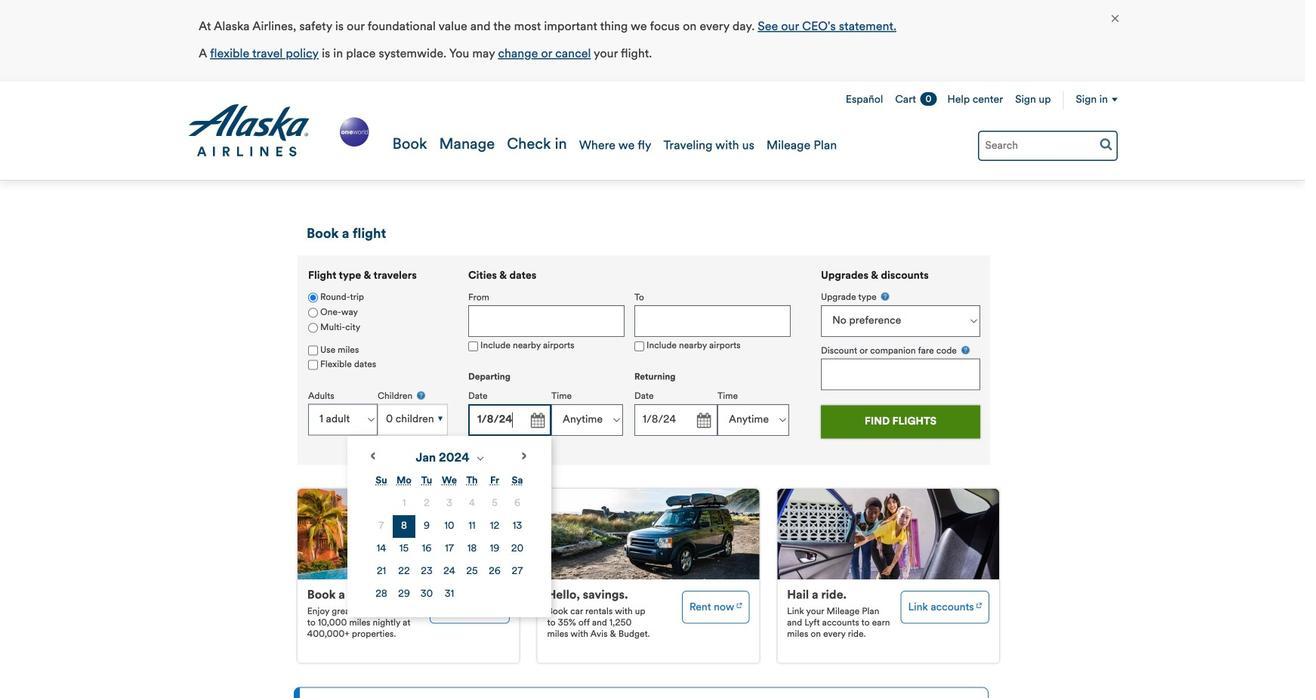 Task type: locate. For each thing, give the bounding box(es) containing it.
grid
[[370, 470, 529, 606]]

0 vertical spatial   radio
[[308, 293, 318, 303]]

None text field
[[635, 305, 791, 337], [468, 404, 552, 436], [635, 404, 718, 436], [635, 305, 791, 337], [468, 404, 552, 436], [635, 404, 718, 436]]

1 row from the top
[[370, 493, 529, 515]]

  radio down   radio
[[308, 323, 318, 333]]

None text field
[[468, 305, 625, 337], [821, 359, 981, 390], [468, 305, 625, 337], [821, 359, 981, 390]]

4 row from the top
[[370, 560, 529, 583]]

  radio
[[308, 293, 318, 303], [308, 323, 318, 333]]

group
[[298, 255, 458, 456], [348, 270, 801, 617], [821, 291, 981, 390]]

  radio up   radio
[[308, 293, 318, 303]]

1 vertical spatial   radio
[[308, 323, 318, 333]]

None checkbox
[[468, 341, 478, 351]]

photo of a hotel with a swimming pool and palm trees image
[[298, 489, 520, 580]]

None submit
[[821, 405, 981, 439]]

rent now image
[[737, 598, 742, 610]]

None checkbox
[[635, 341, 644, 351], [308, 360, 318, 370], [635, 341, 644, 351], [308, 360, 318, 370]]

  checkbox
[[308, 346, 318, 356]]

oneworld logo image
[[337, 114, 372, 150]]

book rides image
[[977, 598, 982, 610]]

row
[[370, 493, 529, 515], [370, 515, 529, 538], [370, 538, 529, 560], [370, 560, 529, 583], [370, 583, 529, 606]]

photo of an suv driving towards a mountain image
[[538, 489, 760, 580]]

search button image
[[1100, 138, 1113, 150]]

cell
[[393, 493, 416, 515], [416, 493, 438, 515], [438, 493, 461, 515], [461, 493, 484, 515], [484, 493, 506, 515], [506, 493, 529, 515], [370, 515, 393, 538], [393, 515, 416, 538], [416, 515, 438, 538], [438, 515, 461, 538], [461, 515, 484, 538], [484, 515, 506, 538], [506, 515, 529, 538], [370, 538, 393, 560], [393, 538, 416, 560], [416, 538, 438, 560], [438, 538, 461, 560], [461, 538, 484, 560], [484, 538, 506, 560], [506, 538, 529, 560], [370, 560, 393, 583], [393, 560, 416, 583], [416, 560, 438, 583], [438, 560, 461, 583], [461, 560, 484, 583], [484, 560, 506, 583], [506, 560, 529, 583], [370, 583, 393, 606], [393, 583, 416, 606], [416, 583, 438, 606], [438, 583, 461, 606]]

option group
[[308, 291, 448, 336]]

2   radio from the top
[[308, 323, 318, 333]]

Search text field
[[978, 131, 1118, 161]]



Task type: describe. For each thing, give the bounding box(es) containing it.
1   radio from the top
[[308, 293, 318, 303]]

open datepicker image
[[527, 410, 548, 431]]

alaska airlines logo image
[[187, 104, 311, 157]]

open datepicker image
[[693, 410, 714, 431]]

3 row from the top
[[370, 538, 529, 560]]

  radio
[[308, 308, 318, 318]]

some kids opening a door image
[[778, 489, 1000, 580]]

5 row from the top
[[370, 583, 529, 606]]

2 row from the top
[[370, 515, 529, 538]]

header nav bar navigation
[[0, 82, 1306, 181]]



